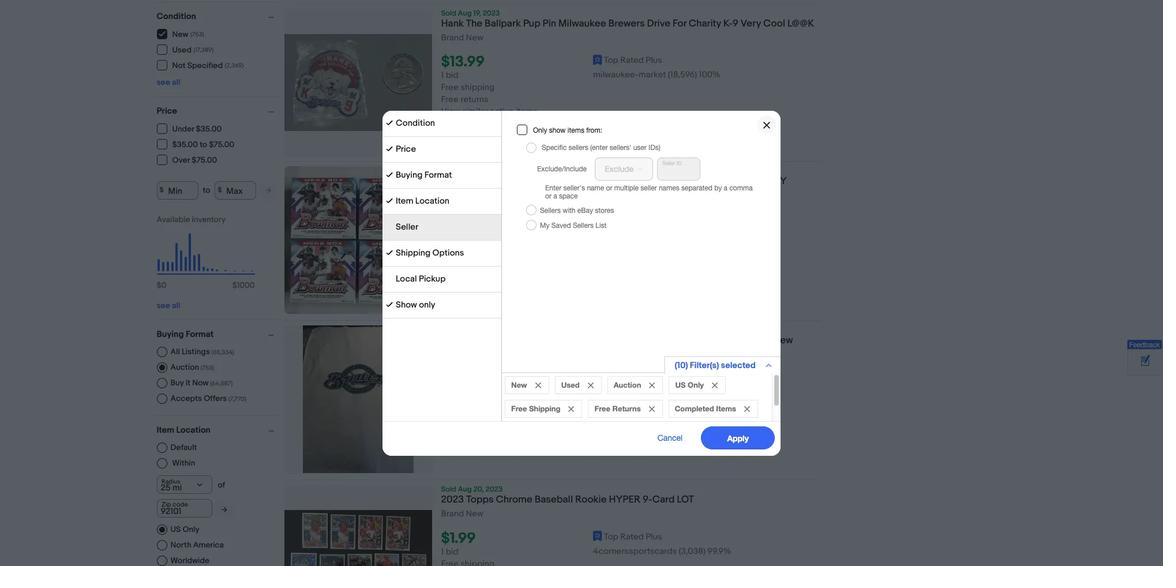 Task type: locate. For each thing, give the bounding box(es) containing it.
1 vertical spatial buying format
[[157, 329, 214, 340]]

0 vertical spatial $35.00
[[196, 124, 222, 134]]

1 horizontal spatial buying
[[396, 169, 423, 180]]

returns
[[461, 94, 489, 105], [461, 264, 489, 275]]

buying format up all
[[157, 329, 214, 340]]

1 vertical spatial item location
[[157, 425, 211, 436]]

listings
[[182, 347, 210, 357]]

baseball inside milwaukee brewers promo sga blanket big huge 39" x 56" baseball brand new l@@k !
[[705, 335, 743, 347]]

default
[[171, 443, 197, 452]]

0 horizontal spatial shipping
[[396, 247, 431, 258]]

baseball left rookie
[[535, 494, 573, 506]]

1 view from the top
[[441, 106, 461, 117]]

like inside milwaukee-market (18,596) 100% free shipping free returns view similar active items sell one like this
[[475, 118, 489, 129]]

view inside milwaukee-market (18,596) 100% free shipping free returns view similar active items sell one like this
[[441, 106, 461, 117]]

sell one like this link up 20,
[[441, 448, 505, 459]]

2 19, from the top
[[474, 166, 481, 176]]

local pickup
[[396, 273, 446, 284]]

returns down options
[[461, 264, 489, 275]]

2 view from the top
[[441, 276, 461, 287]]

2 plus from the top
[[646, 225, 663, 236]]

item
[[396, 195, 414, 206], [157, 425, 174, 436]]

to
[[200, 140, 207, 150], [203, 185, 210, 195]]

0 vertical spatial $75.00
[[209, 140, 234, 150]]

2 this from the top
[[490, 288, 505, 299]]

0 vertical spatial milwaukee-
[[594, 69, 639, 80]]

2 filter applied image from the top
[[386, 197, 393, 204]]

brand down sealed
[[441, 202, 464, 213]]

top for $1.99
[[604, 531, 619, 542]]

1 horizontal spatial milwaukee
[[559, 18, 607, 29]]

filter applied image for item location
[[386, 197, 393, 204]]

1 vertical spatial auction
[[614, 380, 642, 389]]

1 returns from the top
[[461, 94, 489, 105]]

2 aug from the top
[[458, 166, 472, 176]]

returns inside milwaukee-market (18,596) 100% free shipping free returns view similar active items sell one like this
[[461, 94, 489, 105]]

2 1 from the top
[[441, 240, 444, 251]]

$79.99
[[441, 223, 487, 241]]

brand inside sold  aug 19, 2023 hank the ballpark pup pin milwaukee brewers drive for charity k-9 very cool l@@k brand new
[[441, 32, 464, 43]]

0 vertical spatial sell
[[441, 118, 456, 129]]

filter applied image
[[386, 119, 393, 126], [386, 197, 393, 204]]

plus up the remove filter - show only - free returns icon
[[646, 384, 663, 395]]

1 horizontal spatial brewers
[[609, 18, 645, 29]]

1 market from the top
[[639, 69, 667, 80]]

market inside milwaukee-market (18,596) 100% free shipping
[[639, 399, 667, 410]]

(753) up buy it now (64,587)
[[201, 364, 214, 372]]

Minimum Value in $ text field
[[157, 181, 198, 199]]

shipping inside milwaukee-market (18,596) 100% free shipping
[[461, 411, 495, 422]]

top up 4cornerssportscards
[[604, 531, 619, 542]]

over
[[172, 155, 190, 165]]

1 vertical spatial only
[[688, 380, 704, 389]]

1 1 bid from the top
[[441, 70, 459, 81]]

baseball for brand
[[705, 335, 743, 347]]

100% for milwaukee-market (18,596) 100% free shipping free returns view similar active items sell one like this
[[699, 69, 721, 80]]

1 horizontal spatial lot
[[677, 494, 695, 506]]

sell one like this link
[[441, 118, 505, 129], [441, 288, 505, 299], [441, 448, 505, 459]]

filter applied image inside item location tab
[[386, 197, 393, 204]]

0 vertical spatial aug
[[458, 9, 472, 18]]

brand inside milwaukee brewers promo sga blanket big huge 39" x 56" baseball brand new l@@k !
[[745, 335, 771, 347]]

0 horizontal spatial us
[[171, 525, 181, 534]]

1 19, from the top
[[474, 9, 481, 18]]

 (64,587) Items text field
[[209, 380, 233, 387]]

2023 for $79.99
[[483, 166, 500, 176]]

l@@k left !
[[441, 347, 468, 359]]

1 vertical spatial us only
[[171, 525, 200, 534]]

1000
[[237, 280, 255, 290]]

(3,038)
[[679, 546, 706, 557]]

1 milwaukee- from the top
[[594, 69, 639, 80]]

19, inside sold  aug 19, 2023 lot of 4 (four) 2021 bowman baseball trading cards mega boxes factory sealed brand new
[[474, 166, 481, 176]]

see all for price
[[157, 301, 180, 310]]

sell one like this link down pickup
[[441, 288, 505, 299]]

only show items from:
[[533, 126, 603, 134]]

brewers
[[609, 18, 645, 29], [491, 335, 528, 347]]

baseball left trading
[[580, 176, 619, 187]]

returns down $13.99
[[461, 94, 489, 105]]

top for $13.99
[[604, 55, 619, 66]]

price for price dropdown button on the left of the page
[[157, 105, 177, 116]]

1 top from the top
[[604, 55, 619, 66]]

2 1 bid from the top
[[441, 240, 459, 251]]

1 vertical spatial lot
[[677, 494, 695, 506]]

1 shipping from the top
[[461, 82, 495, 93]]

2 see all button from the top
[[157, 301, 180, 310]]

1 vertical spatial 19,
[[474, 166, 481, 176]]

offers
[[204, 393, 227, 403]]

0 horizontal spatial price
[[157, 105, 177, 116]]

2 vertical spatial 1 bid
[[441, 546, 459, 557]]

(753)
[[191, 31, 204, 38], [201, 364, 214, 372]]

buying format inside tab
[[396, 169, 452, 180]]

condition inside tab
[[396, 117, 435, 128]]

sell one like this
[[441, 448, 505, 459]]

one up topps
[[458, 448, 473, 459]]

2 see all from the top
[[157, 301, 180, 310]]

1 bid for $1.99
[[441, 546, 459, 557]]

used inside dialog
[[562, 380, 580, 389]]

0 horizontal spatial buying format
[[157, 329, 214, 340]]

2 vertical spatial sell
[[441, 448, 456, 459]]

location up default
[[176, 425, 211, 436]]

sold  aug 20, 2023 2023 topps chrome baseball rookie hyper 9-card lot brand new
[[441, 485, 695, 520]]

$75.00
[[209, 140, 234, 150], [192, 155, 217, 165]]

top down sold  aug 19, 2023 lot of 4 (four) 2021 bowman baseball trading cards mega boxes factory sealed brand new
[[604, 225, 619, 236]]

sold for $13.99
[[441, 9, 457, 18]]

0 vertical spatial item
[[396, 195, 414, 206]]

free up sell one like this
[[441, 411, 459, 422]]

the
[[466, 18, 483, 29]]

sell inside milwaukee-market (18,596) 100% free shipping free returns view similar active items sell one like this
[[441, 118, 456, 129]]

item for item location dropdown button
[[157, 425, 174, 436]]

4cornerssportscards (3,038) 99.9%
[[594, 546, 732, 557]]

100% inside milwaukee-market (18,596) 100% free shipping
[[699, 399, 721, 410]]

over $75.00
[[172, 155, 217, 165]]

2 horizontal spatial baseball
[[705, 335, 743, 347]]

buying format down price tab at the left top of the page
[[396, 169, 452, 180]]

used up not
[[172, 45, 192, 55]]

us only down the (10)
[[676, 380, 704, 389]]

1 horizontal spatial shipping
[[529, 404, 561, 413]]

buying for buying format tab
[[396, 169, 423, 180]]

2 filter applied image from the top
[[386, 171, 393, 178]]

1 see all from the top
[[157, 77, 180, 87]]

1 vertical spatial like
[[475, 288, 489, 299]]

100% inside milwaukee-market (18,596) 100% free shipping free returns view similar active items sell one like this
[[699, 69, 721, 80]]

shipping
[[396, 247, 431, 258], [529, 404, 561, 413]]

100% down charity at the top of page
[[699, 69, 721, 80]]

2 milwaukee- from the top
[[594, 399, 639, 410]]

sold inside sold  aug 19, 2023 lot of 4 (four) 2021 bowman baseball trading cards mega boxes factory sealed brand new
[[441, 166, 457, 176]]

free inside milwaukee-market (18,596) 100% free shipping
[[441, 411, 459, 422]]

1 vertical spatial condition
[[396, 117, 435, 128]]

sell one like this link up price tab at the left top of the page
[[441, 118, 505, 129]]

item location
[[396, 195, 450, 206], [157, 425, 211, 436]]

one inside milwaukee-market (18,596) 100% free shipping free returns view similar active items sell one like this
[[458, 118, 473, 129]]

trading
[[621, 176, 655, 187]]

to left maximum value in $ text box
[[203, 185, 210, 195]]

lot of 4 (four) 2021 bowman baseball trading cards mega boxes factory sealed image
[[284, 166, 432, 314]]

1 vertical spatial us
[[171, 525, 181, 534]]

2 all from the top
[[172, 301, 180, 310]]

only up north america 'link'
[[183, 525, 200, 534]]

buying
[[396, 169, 423, 180], [157, 329, 184, 340]]

1 sell one like this link from the top
[[441, 118, 505, 129]]

4 plus from the top
[[646, 531, 663, 542]]

brewers left drive
[[609, 18, 645, 29]]

0 vertical spatial sold
[[441, 9, 457, 18]]

1 vertical spatial location
[[176, 425, 211, 436]]

0 vertical spatial to
[[200, 140, 207, 150]]

1 similar from the top
[[463, 106, 488, 117]]

condition up price tab at the left top of the page
[[396, 117, 435, 128]]

aug inside sold  aug 19, 2023 lot of 4 (four) 2021 bowman baseball trading cards mega boxes factory sealed brand new
[[458, 166, 472, 176]]

very
[[741, 18, 762, 29]]

auction
[[171, 362, 199, 372], [614, 380, 642, 389]]

top rated plus up 4cornerssportscards
[[604, 531, 663, 542]]

aug
[[458, 9, 472, 18], [458, 166, 472, 176], [458, 485, 472, 494]]

rated down sold  aug 19, 2023 hank the ballpark pup pin milwaukee brewers drive for charity k-9 very cool l@@k brand new
[[621, 55, 644, 66]]

item location up seller at the left
[[396, 195, 450, 206]]

1 like from the top
[[475, 118, 489, 129]]

0 vertical spatial baseball
[[580, 176, 619, 187]]

remove filter - show only - completed items image
[[745, 406, 751, 412]]

3 like from the top
[[475, 448, 489, 459]]

free down options
[[441, 264, 459, 275]]

tab list
[[383, 111, 502, 318]]

(18,596) down for
[[668, 69, 698, 80]]

3 aug from the top
[[458, 485, 472, 494]]

bid for $13.99
[[446, 70, 459, 81]]

2 view similar active items link from the top
[[441, 276, 538, 287]]

rated for $79.99
[[621, 225, 644, 236]]

(18,596) for milwaukee-market (18,596) 100% free shipping
[[668, 399, 698, 410]]

lot inside sold  aug 19, 2023 lot of 4 (four) 2021 bowman baseball trading cards mega boxes factory sealed brand new
[[441, 176, 458, 187]]

milwaukee inside milwaukee brewers promo sga blanket big huge 39" x 56" baseball brand new l@@k !
[[441, 335, 489, 347]]

1 bid from the top
[[446, 70, 459, 81]]

2023 right 20,
[[486, 485, 503, 494]]

2 (18,596) from the top
[[668, 399, 698, 410]]

location for item location tab
[[416, 195, 450, 206]]

top down sold  aug 19, 2023 hank the ballpark pup pin milwaukee brewers drive for charity k-9 very cool l@@k brand new
[[604, 55, 619, 66]]

mega
[[686, 176, 712, 187]]

see all button down 0
[[157, 301, 180, 310]]

buying format button
[[157, 329, 279, 340]]

charity
[[689, 18, 722, 29]]

1 vertical spatial sell one like this link
[[441, 288, 505, 299]]

1 top rated plus from the top
[[604, 55, 663, 66]]

1 plus from the top
[[646, 55, 663, 66]]

filter applied image inside the shipping options tab
[[386, 249, 393, 256]]

filter applied image
[[386, 145, 393, 152], [386, 171, 393, 178], [386, 249, 393, 256], [386, 301, 393, 308]]

lot of 4 (four) 2021 bowman baseball trading cards mega boxes factory sealed heading
[[441, 176, 787, 199]]

1 rated from the top
[[621, 55, 644, 66]]

l@@k inside milwaukee brewers promo sga blanket big huge 39" x 56" baseball brand new l@@k !
[[441, 347, 468, 359]]

0 vertical spatial used
[[172, 45, 192, 55]]

completed
[[675, 404, 715, 413]]

from:
[[587, 126, 603, 134]]

0 horizontal spatial item location
[[157, 425, 211, 436]]

similar inside free shipping free returns view similar active items sell one like this
[[463, 276, 488, 287]]

price tab
[[383, 137, 502, 163]]

location
[[416, 195, 450, 206], [176, 425, 211, 436]]

dialog
[[0, 0, 1164, 566]]

3 top from the top
[[604, 384, 619, 395]]

l@@k
[[788, 18, 815, 29], [441, 347, 468, 359]]

100% for milwaukee-market (18,596) 100% free shipping
[[699, 399, 721, 410]]

milwaukee- down sold  aug 19, 2023 hank the ballpark pup pin milwaukee brewers drive for charity k-9 very cool l@@k brand new
[[594, 69, 639, 80]]

north america link
[[157, 540, 224, 550]]

$35.00 up $35.00 to $75.00
[[196, 124, 222, 134]]

aug inside sold  aug 19, 2023 hank the ballpark pup pin milwaukee brewers drive for charity k-9 very cool l@@k brand new
[[458, 9, 472, 18]]

19,
[[474, 9, 481, 18], [474, 166, 481, 176]]

buying format
[[396, 169, 452, 180], [157, 329, 214, 340]]

0 vertical spatial see
[[157, 77, 170, 87]]

1 horizontal spatial only
[[533, 126, 548, 134]]

1 vertical spatial all
[[172, 301, 180, 310]]

brand up the selected
[[745, 335, 771, 347]]

1 sold from the top
[[441, 9, 457, 18]]

1 vertical spatial one
[[458, 288, 473, 299]]

2 vertical spatial sell one like this link
[[441, 448, 505, 459]]

(18,596) right the remove filter - show only - free returns icon
[[668, 399, 698, 410]]

1 100% from the top
[[699, 69, 721, 80]]

plus down drive
[[646, 55, 663, 66]]

2 returns from the top
[[461, 264, 489, 275]]

shipping down $79.99
[[461, 252, 495, 263]]

1 see all button from the top
[[157, 77, 180, 87]]

see all button for condition
[[157, 77, 180, 87]]

rated down lot of 4 (four) 2021 bowman baseball trading cards mega boxes factory sealed link
[[621, 225, 644, 236]]

milwaukee right pin
[[559, 18, 607, 29]]

see for price
[[157, 301, 170, 310]]

to inside "link"
[[200, 140, 207, 150]]

item location tab
[[383, 189, 502, 214]]

chrome
[[496, 494, 533, 506]]

view
[[441, 106, 461, 117], [441, 276, 461, 287]]

format
[[425, 169, 452, 180], [186, 329, 214, 340]]

lot of 4 (four) 2021 bowman baseball trading cards mega boxes factory sealed link
[[441, 176, 822, 203]]

1 vertical spatial buying
[[157, 329, 184, 340]]

1 filter applied image from the top
[[386, 119, 393, 126]]

items inside dialog
[[568, 126, 585, 134]]

0 vertical spatial buying
[[396, 169, 423, 180]]

(18,596) inside milwaukee-market (18,596) 100% free shipping free returns view similar active items sell one like this
[[668, 69, 698, 80]]

bid for $79.99
[[446, 240, 459, 251]]

(753) inside auction (753)
[[201, 364, 214, 372]]

19, inside sold  aug 19, 2023 hank the ballpark pup pin milwaukee brewers drive for charity k-9 very cool l@@k brand new
[[474, 9, 481, 18]]

like inside free shipping free returns view similar active items sell one like this
[[475, 288, 489, 299]]

shipping down remove filter - condition - new icon
[[529, 404, 561, 413]]

apply button
[[702, 426, 775, 449]]

0 vertical spatial see all button
[[157, 77, 180, 87]]

filter applied image for condition
[[386, 119, 393, 126]]

1 horizontal spatial baseball
[[580, 176, 619, 187]]

remove filter - buying format - auction image
[[650, 382, 656, 388]]

price down condition tab
[[396, 143, 416, 154]]

1 vertical spatial 100%
[[699, 399, 721, 410]]

plus up 4cornerssportscards (3,038) 99.9% at bottom
[[646, 531, 663, 542]]

milwaukee
[[559, 18, 607, 29], [441, 335, 489, 347]]

2023
[[483, 9, 500, 18], [483, 166, 500, 176], [486, 485, 503, 494], [441, 494, 464, 506]]

0 horizontal spatial lot
[[441, 176, 458, 187]]

$
[[160, 186, 164, 195], [218, 186, 222, 195], [157, 280, 161, 290], [232, 280, 237, 290]]

active inside milwaukee-market (18,596) 100% free shipping free returns view similar active items sell one like this
[[490, 106, 514, 117]]

2 sell from the top
[[441, 288, 456, 299]]

items inside milwaukee-market (18,596) 100% free shipping free returns view similar active items sell one like this
[[516, 106, 538, 117]]

view up price tab at the left top of the page
[[441, 106, 461, 117]]

1 vertical spatial view similar active items link
[[441, 276, 538, 287]]

4 filter applied image from the top
[[386, 301, 393, 308]]

market down remove filter - buying format - auction image
[[639, 399, 667, 410]]

shipping for milwaukee-market (18,596) 100% free shipping
[[461, 411, 495, 422]]

1 vertical spatial sold
[[441, 166, 457, 176]]

1
[[441, 70, 444, 81], [441, 240, 444, 251], [441, 546, 444, 557]]

2 similar from the top
[[463, 276, 488, 287]]

aug for $13.99
[[458, 9, 472, 18]]

to down under $35.00
[[200, 140, 207, 150]]

2 bid from the top
[[446, 240, 459, 251]]

1 vertical spatial bid
[[446, 240, 459, 251]]

brand inside sold  aug 20, 2023 2023 topps chrome baseball rookie hyper 9-card lot brand new
[[441, 509, 464, 520]]

3 shipping from the top
[[461, 411, 495, 422]]

like
[[475, 118, 489, 129], [475, 288, 489, 299], [475, 448, 489, 459]]

price up the under
[[157, 105, 177, 116]]

None text field
[[157, 499, 212, 518]]

filter applied image inside condition tab
[[386, 119, 393, 126]]

see all for condition
[[157, 77, 180, 87]]

milwaukee brewers promo sga blanket big huge 39" x 56" baseball brand new l@@k ! heading
[[441, 335, 794, 359]]

filter applied image for show only
[[386, 301, 393, 308]]

1 for $13.99
[[441, 70, 444, 81]]

3 sell one like this link from the top
[[441, 448, 505, 459]]

2 active from the top
[[490, 276, 514, 287]]

aug left 20,
[[458, 485, 472, 494]]

us only up north
[[171, 525, 200, 534]]

filter applied image inside show only tab
[[386, 301, 393, 308]]

1 vertical spatial sell
[[441, 288, 456, 299]]

shipping options tab
[[383, 240, 502, 266]]

show only
[[396, 299, 436, 310]]

item up seller at the left
[[396, 195, 414, 206]]

3 top rated plus from the top
[[604, 384, 663, 395]]

all listings (65,334)
[[171, 347, 234, 357]]

1 vertical spatial 1 bid
[[441, 240, 459, 251]]

1 view similar active items link from the top
[[441, 106, 538, 117]]

condition for condition dropdown button
[[157, 11, 196, 22]]

4 top from the top
[[604, 531, 619, 542]]

similar
[[463, 106, 488, 117], [463, 276, 488, 287]]

aug left ballpark
[[458, 9, 472, 18]]

brand down hank
[[441, 32, 464, 43]]

1 vertical spatial $35.00
[[172, 140, 198, 150]]

top rated plus up returns
[[604, 384, 663, 395]]

brand
[[441, 32, 464, 43], [441, 202, 464, 213], [745, 335, 771, 347], [441, 509, 464, 520]]

auction inside dialog
[[614, 380, 642, 389]]

1 horizontal spatial us only
[[676, 380, 704, 389]]

one down options
[[458, 288, 473, 299]]

over $75.00 link
[[157, 154, 218, 165]]

remove filter - item location - us only image
[[712, 382, 718, 388]]

$75.00 down $35.00 to $75.00
[[192, 155, 217, 165]]

brand up $1.99 on the left bottom of the page
[[441, 509, 464, 520]]

(753) inside new (753)
[[191, 31, 204, 38]]

0 vertical spatial 19,
[[474, 9, 481, 18]]

2023 for $1.99
[[486, 485, 503, 494]]

rated up 4cornerssportscards
[[621, 531, 644, 542]]

us up north
[[171, 525, 181, 534]]

1 horizontal spatial us
[[676, 380, 686, 389]]

rated for $13.99
[[621, 55, 644, 66]]

2 sold from the top
[[441, 166, 457, 176]]

format inside tab
[[425, 169, 452, 180]]

1 this from the top
[[490, 118, 505, 129]]

sell
[[441, 118, 456, 129], [441, 288, 456, 299], [441, 448, 456, 459]]

0 vertical spatial condition
[[157, 11, 196, 22]]

1 vertical spatial used
[[562, 380, 580, 389]]

0 horizontal spatial auction
[[171, 362, 199, 372]]

0 vertical spatial active
[[490, 106, 514, 117]]

1 sell from the top
[[441, 118, 456, 129]]

0 vertical spatial price
[[157, 105, 177, 116]]

view up show only tab
[[441, 276, 461, 287]]

big
[[620, 335, 635, 347]]

boxes
[[714, 176, 742, 187]]

(7,770)
[[228, 395, 247, 403]]

filter applied image inside price tab
[[386, 145, 393, 152]]

milwaukee- inside milwaukee-market (18,596) 100% free shipping free returns view similar active items sell one like this
[[594, 69, 639, 80]]

all
[[172, 77, 180, 87], [172, 301, 180, 310]]

0 horizontal spatial used
[[172, 45, 192, 55]]

1 horizontal spatial l@@k
[[788, 18, 815, 29]]

0 vertical spatial see all
[[157, 77, 180, 87]]

2 see from the top
[[157, 301, 170, 310]]

2 top rated plus from the top
[[604, 225, 663, 236]]

top rated plus down lot of 4 (four) 2021 bowman baseball trading cards mega boxes factory sealed link
[[604, 225, 663, 236]]

1 for $1.99
[[441, 546, 444, 557]]

buying up all
[[157, 329, 184, 340]]

market inside milwaukee-market (18,596) 100% free shipping free returns view similar active items sell one like this
[[639, 69, 667, 80]]

shipping for milwaukee-market (18,596) 100% free shipping free returns view similar active items sell one like this
[[461, 82, 495, 93]]

auction up returns
[[614, 380, 642, 389]]

under
[[172, 124, 194, 134]]

format down price tab at the left top of the page
[[425, 169, 452, 180]]

1 bid
[[441, 70, 459, 81], [441, 240, 459, 251], [441, 546, 459, 557]]

new inside sold  aug 19, 2023 lot of 4 (four) 2021 bowman baseball trading cards mega boxes factory sealed brand new
[[466, 202, 484, 213]]

1 horizontal spatial price
[[396, 143, 416, 154]]

lot up sealed
[[441, 176, 458, 187]]

0 vertical spatial (18,596)
[[668, 69, 698, 80]]

view similar active items link down options
[[441, 276, 538, 287]]

similar down options
[[463, 276, 488, 287]]

local
[[396, 273, 417, 284]]

shipping
[[461, 82, 495, 93], [461, 252, 495, 263], [461, 411, 495, 422]]

0 horizontal spatial item
[[157, 425, 174, 436]]

cancel button
[[645, 426, 696, 449]]

buying inside tab
[[396, 169, 423, 180]]

0 vertical spatial view
[[441, 106, 461, 117]]

milwaukee- inside milwaukee-market (18,596) 100% free shipping
[[594, 399, 639, 410]]

brewers inside sold  aug 19, 2023 hank the ballpark pup pin milwaukee brewers drive for charity k-9 very cool l@@k brand new
[[609, 18, 645, 29]]

0 vertical spatial shipping
[[396, 247, 431, 258]]

2 vertical spatial 1
[[441, 546, 444, 557]]

4 rated from the top
[[621, 531, 644, 542]]

top rated plus for $13.99
[[604, 55, 663, 66]]

item for item location tab
[[396, 195, 414, 206]]

19, right hank
[[474, 9, 481, 18]]

1 see from the top
[[157, 77, 170, 87]]

baseball up (10) filter(s) selected dropdown button
[[705, 335, 743, 347]]

2023 inside sold  aug 19, 2023 lot of 4 (four) 2021 bowman baseball trading cards mega boxes factory sealed brand new
[[483, 166, 500, 176]]

3 sold from the top
[[441, 485, 457, 494]]

(18,596) inside milwaukee-market (18,596) 100% free shipping
[[668, 399, 698, 410]]

milwaukee- for milwaukee-market (18,596) 100% free shipping
[[594, 399, 639, 410]]

1 horizontal spatial buying format
[[396, 169, 452, 180]]

0 horizontal spatial brewers
[[491, 335, 528, 347]]

only left remove filter - item location - us only icon on the right of the page
[[688, 380, 704, 389]]

1 horizontal spatial condition
[[396, 117, 435, 128]]

options
[[433, 247, 464, 258]]

america
[[193, 540, 224, 550]]

shipping up sell one like this
[[461, 411, 495, 422]]

plus down lot of 4 (four) 2021 bowman baseball trading cards mega boxes factory sealed link
[[646, 225, 663, 236]]

aug inside sold  aug 20, 2023 2023 topps chrome baseball rookie hyper 9-card lot brand new
[[458, 485, 472, 494]]

buying down price tab at the left top of the page
[[396, 169, 423, 180]]

$75.00 down under $35.00
[[209, 140, 234, 150]]

sold inside sold  aug 20, 2023 2023 topps chrome baseball rookie hyper 9-card lot brand new
[[441, 485, 457, 494]]

lot right card
[[677, 494, 695, 506]]

brewers left promo
[[491, 335, 528, 347]]

0 vertical spatial auction
[[171, 362, 199, 372]]

cards
[[657, 176, 684, 187]]

filter applied image inside buying format tab
[[386, 171, 393, 178]]

0 vertical spatial like
[[475, 118, 489, 129]]

0 vertical spatial view similar active items link
[[441, 106, 538, 117]]

2023 right the
[[483, 9, 500, 18]]

sold inside sold  aug 19, 2023 hank the ballpark pup pin milwaukee brewers drive for charity k-9 very cool l@@k brand new
[[441, 9, 457, 18]]

us only inside dialog
[[676, 380, 704, 389]]

1 vertical spatial format
[[186, 329, 214, 340]]

price for price tab at the left top of the page
[[396, 143, 416, 154]]

3 1 from the top
[[441, 546, 444, 557]]

0 vertical spatial milwaukee
[[559, 18, 607, 29]]

view similar active items link for $13.99
[[441, 106, 538, 117]]

1 vertical spatial $75.00
[[192, 155, 217, 165]]

1 active from the top
[[490, 106, 514, 117]]

apply
[[728, 433, 749, 443]]

see all down not
[[157, 77, 180, 87]]

remove filter - shipping options - free shipping image
[[569, 406, 575, 412]]

price inside tab
[[396, 143, 416, 154]]

used for used (17,389)
[[172, 45, 192, 55]]

all
[[171, 347, 180, 357]]

1 aug from the top
[[458, 9, 472, 18]]

buying format for buying format dropdown button
[[157, 329, 214, 340]]

2 vertical spatial baseball
[[535, 494, 573, 506]]

shipping down seller at the left
[[396, 247, 431, 258]]

0 vertical spatial buying format
[[396, 169, 452, 180]]

0 vertical spatial items
[[516, 106, 538, 117]]

top up free returns
[[604, 384, 619, 395]]

filter applied image for buying format
[[386, 171, 393, 178]]

2023 right 4
[[483, 166, 500, 176]]

(65,334)
[[212, 348, 234, 356]]

milwaukee-
[[594, 69, 639, 80], [594, 399, 639, 410]]

market down drive
[[639, 69, 667, 80]]

4 top rated plus from the top
[[604, 531, 663, 542]]

used left remove filter - condition - used image in the bottom of the page
[[562, 380, 580, 389]]

1 vertical spatial shipping
[[461, 252, 495, 263]]

auction up it
[[171, 362, 199, 372]]

see all button for price
[[157, 301, 180, 310]]

aug left 4
[[458, 166, 472, 176]]

this inside milwaukee-market (18,596) 100% free shipping free returns view similar active items sell one like this
[[490, 118, 505, 129]]

lot inside sold  aug 20, 2023 2023 topps chrome baseball rookie hyper 9-card lot brand new
[[677, 494, 695, 506]]

format up all listings (65,334)
[[186, 329, 214, 340]]

drive
[[648, 18, 671, 29]]

0 vertical spatial sell one like this link
[[441, 118, 505, 129]]

item inside tab
[[396, 195, 414, 206]]

one up price tab at the left top of the page
[[458, 118, 473, 129]]

1 1 from the top
[[441, 70, 444, 81]]

all for price
[[172, 301, 180, 310]]

1 vertical spatial milwaukee
[[441, 335, 489, 347]]

2 one from the top
[[458, 288, 473, 299]]

0 horizontal spatial baseball
[[535, 494, 573, 506]]

us down the (10)
[[676, 380, 686, 389]]

19, right of
[[474, 166, 481, 176]]

2 vertical spatial only
[[183, 525, 200, 534]]

2 like from the top
[[475, 288, 489, 299]]

top
[[604, 55, 619, 66], [604, 225, 619, 236], [604, 384, 619, 395], [604, 531, 619, 542]]

(64,587)
[[210, 380, 233, 387]]

all up all
[[172, 301, 180, 310]]

2 rated from the top
[[621, 225, 644, 236]]

1 vertical spatial (753)
[[201, 364, 214, 372]]

2 shipping from the top
[[461, 252, 495, 263]]

0 vertical spatial us only
[[676, 380, 704, 389]]

show only tab
[[383, 292, 502, 318]]

format for buying format dropdown button
[[186, 329, 214, 340]]

location inside item location tab
[[416, 195, 450, 206]]

used
[[172, 45, 192, 55], [562, 380, 580, 389]]

0 horizontal spatial location
[[176, 425, 211, 436]]

0 vertical spatial l@@k
[[788, 18, 815, 29]]

1 horizontal spatial item location
[[396, 195, 450, 206]]

item location inside tab
[[396, 195, 450, 206]]

similar up price tab at the left top of the page
[[463, 106, 488, 117]]

all for condition
[[172, 77, 180, 87]]

1 horizontal spatial used
[[562, 380, 580, 389]]

3 1 bid from the top
[[441, 546, 459, 557]]

baseball inside sold  aug 19, 2023 lot of 4 (four) 2021 bowman baseball trading cards mega boxes factory sealed brand new
[[580, 176, 619, 187]]

all down not
[[172, 77, 180, 87]]

2 market from the top
[[639, 399, 667, 410]]

baseball
[[580, 176, 619, 187], [705, 335, 743, 347], [535, 494, 573, 506]]

1 (18,596) from the top
[[668, 69, 698, 80]]

0 vertical spatial location
[[416, 195, 450, 206]]

1 horizontal spatial format
[[425, 169, 452, 180]]

2023 left topps
[[441, 494, 464, 506]]

2 sell one like this link from the top
[[441, 288, 505, 299]]

1 filter applied image from the top
[[386, 145, 393, 152]]

1 vertical spatial milwaukee-
[[594, 399, 639, 410]]

0 vertical spatial brewers
[[609, 18, 645, 29]]

view similar active items link for $79.99
[[441, 276, 538, 287]]

location down buying format tab
[[416, 195, 450, 206]]

2 top from the top
[[604, 225, 619, 236]]

3 filter applied image from the top
[[386, 249, 393, 256]]

view inside free shipping free returns view similar active items sell one like this
[[441, 276, 461, 287]]

buying for buying format dropdown button
[[157, 329, 184, 340]]

2 100% from the top
[[699, 399, 721, 410]]

sold  aug 19, 2023 lot of 4 (four) 2021 bowman baseball trading cards mega boxes factory sealed brand new
[[441, 166, 787, 213]]

shipping inside milwaukee-market (18,596) 100% free shipping free returns view similar active items sell one like this
[[461, 82, 495, 93]]

new inside sold  aug 19, 2023 hank the ballpark pup pin milwaukee brewers drive for charity k-9 very cool l@@k brand new
[[466, 32, 484, 43]]

2023 inside sold  aug 19, 2023 hank the ballpark pup pin milwaukee brewers drive for charity k-9 very cool l@@k brand new
[[483, 9, 500, 18]]

3 bid from the top
[[446, 546, 459, 557]]

baseball for trading
[[580, 176, 619, 187]]

bowman
[[540, 176, 578, 187]]

1 all from the top
[[172, 77, 180, 87]]

active
[[490, 106, 514, 117], [490, 276, 514, 287]]

1 vertical spatial l@@k
[[441, 347, 468, 359]]

of
[[218, 480, 225, 490]]

1 vertical spatial to
[[203, 185, 210, 195]]

auction for auction
[[614, 380, 642, 389]]

2 vertical spatial shipping
[[461, 411, 495, 422]]

1 one from the top
[[458, 118, 473, 129]]

$35.00 up over $75.00 link at the left top
[[172, 140, 198, 150]]

remove filter - condition - used image
[[588, 382, 594, 388]]

sell one like this link for $79.99
[[441, 288, 505, 299]]



Task type: describe. For each thing, give the bounding box(es) containing it.
one inside free shipping free returns view similar active items sell one like this
[[458, 288, 473, 299]]

3 plus from the top
[[646, 384, 663, 395]]

sell inside free shipping free returns view similar active items sell one like this
[[441, 288, 456, 299]]

new inside dialog
[[512, 380, 528, 389]]

card
[[653, 494, 675, 506]]

market for milwaukee-market (18,596) 100% free shipping
[[639, 399, 667, 410]]

completed items
[[675, 404, 737, 413]]

milwaukee- for milwaukee-market (18,596) 100% free shipping free returns view similar active items sell one like this
[[594, 69, 639, 80]]

dialog containing condition
[[0, 0, 1164, 566]]

shipping inside free shipping free returns view similar active items sell one like this
[[461, 252, 495, 263]]

plus for $79.99
[[646, 225, 663, 236]]

north america
[[171, 540, 224, 550]]

for
[[673, 18, 687, 29]]

(18,596) for milwaukee-market (18,596) 100% free shipping free returns view similar active items sell one like this
[[668, 69, 698, 80]]

us only link
[[157, 525, 200, 535]]

remove filter - condition - new image
[[536, 382, 541, 388]]

plus for $13.99
[[646, 55, 663, 66]]

(753) for auction
[[201, 364, 214, 372]]

top rated plus for $1.99
[[604, 531, 663, 542]]

 (65,334) Items text field
[[210, 348, 234, 356]]

this inside free shipping free returns view similar active items sell one like this
[[490, 288, 505, 299]]

milwaukee-market (18,596) 100% free shipping free returns view similar active items sell one like this
[[441, 69, 721, 129]]

it
[[186, 378, 191, 388]]

returns
[[613, 404, 641, 413]]

milwaukee-market (18,596) 100% free shipping
[[441, 399, 721, 422]]

filter(s)
[[690, 360, 720, 371]]

buying format tab
[[383, 163, 502, 189]]

specified
[[187, 61, 223, 70]]

only
[[419, 299, 436, 310]]

20,
[[474, 485, 484, 494]]

buy it now (64,587)
[[171, 378, 233, 388]]

new inside milwaukee brewers promo sga blanket big huge 39" x 56" baseball brand new l@@k !
[[774, 335, 794, 347]]

new inside sold  aug 20, 2023 2023 topps chrome baseball rookie hyper 9-card lot brand new
[[466, 509, 484, 520]]

0 vertical spatial us
[[676, 380, 686, 389]]

hyper
[[609, 494, 641, 506]]

graph of available inventory between $0 and $1000+ image
[[157, 214, 255, 296]]

free up pickup
[[441, 252, 459, 263]]

0 horizontal spatial only
[[183, 525, 200, 534]]

price button
[[157, 105, 279, 116]]

sold for $1.99
[[441, 485, 457, 494]]

0 vertical spatial only
[[533, 126, 548, 134]]

3 this from the top
[[490, 448, 505, 459]]

not
[[172, 61, 186, 70]]

19, for $79.99
[[474, 166, 481, 176]]

auction for auction (753)
[[171, 362, 199, 372]]

factory
[[744, 176, 787, 187]]

$13.99
[[441, 53, 485, 71]]

milwaukee brewers promo sga blanket big huge 39" x 56" baseball brand new l@@k !
[[441, 335, 794, 359]]

plus for $1.99
[[646, 531, 663, 542]]

 (7,770) Items text field
[[227, 395, 247, 403]]

north
[[171, 540, 192, 550]]

2023 topps chrome baseball rookie hyper 9-card lot image
[[284, 511, 432, 566]]

huge
[[637, 335, 661, 347]]

under $35.00 link
[[157, 123, 222, 134]]

hank the ballpark pup pin milwaukee brewers drive for charity k-9 very cool l@@k link
[[441, 18, 822, 33]]

condition button
[[157, 11, 279, 22]]

(17,389)
[[194, 46, 214, 54]]

brand inside sold  aug 19, 2023 lot of 4 (four) 2021 bowman baseball trading cards mega boxes factory sealed brand new
[[441, 202, 464, 213]]

available
[[157, 214, 190, 224]]

worldwide link
[[157, 556, 210, 566]]

Maximum Value in $ text field
[[215, 181, 257, 199]]

1 bid for $13.99
[[441, 70, 459, 81]]

free left remove filter - shipping options - free shipping icon
[[512, 404, 527, 413]]

$35.00 inside "link"
[[172, 140, 198, 150]]

seller
[[396, 221, 419, 232]]

free shipping free returns view similar active items sell one like this
[[441, 252, 538, 299]]

show
[[550, 126, 566, 134]]

1 bid for $79.99
[[441, 240, 459, 251]]

19, for $13.99
[[474, 9, 481, 18]]

pup
[[523, 18, 541, 29]]

tab list containing condition
[[383, 111, 502, 318]]

item location for item location dropdown button
[[157, 425, 211, 436]]

$ 1000
[[232, 280, 255, 290]]

$ 0
[[157, 280, 167, 290]]

buying format for buying format tab
[[396, 169, 452, 180]]

sold for $79.99
[[441, 166, 457, 176]]

(10) filter(s) selected button
[[664, 356, 781, 374]]

!
[[470, 347, 473, 359]]

 (753) Items text field
[[199, 364, 214, 372]]

returns inside free shipping free returns view similar active items sell one like this
[[461, 264, 489, 275]]

accepts offers (7,770)
[[171, 393, 247, 403]]

hank
[[441, 18, 464, 29]]

of
[[460, 176, 473, 187]]

accepts
[[171, 393, 202, 403]]

now
[[192, 378, 209, 388]]

aug for $79.99
[[458, 166, 472, 176]]

k-
[[724, 18, 733, 29]]

56"
[[688, 335, 703, 347]]

show
[[396, 299, 417, 310]]

milwaukee inside sold  aug 19, 2023 hank the ballpark pup pin milwaukee brewers drive for charity k-9 very cool l@@k brand new
[[559, 18, 607, 29]]

2 horizontal spatial only
[[688, 380, 704, 389]]

l@@k inside sold  aug 19, 2023 hank the ballpark pup pin milwaukee brewers drive for charity k-9 very cool l@@k brand new
[[788, 18, 815, 29]]

apply within filter image
[[221, 506, 227, 514]]

top for $79.99
[[604, 225, 619, 236]]

location for item location dropdown button
[[176, 425, 211, 436]]

(10)
[[675, 360, 688, 371]]

2021
[[517, 176, 538, 187]]

aug for $1.99
[[458, 485, 472, 494]]

shipping options
[[396, 247, 464, 258]]

9-
[[643, 494, 653, 506]]

bid for $1.99
[[446, 546, 459, 557]]

ballpark
[[485, 18, 521, 29]]

market for milwaukee-market (18,596) 100% free shipping free returns view similar active items sell one like this
[[639, 69, 667, 80]]

milwaukee brewers promo sga blanket big huge 39" x 56" baseball brand new l@@k ! image
[[303, 326, 414, 474]]

default link
[[157, 443, 197, 453]]

buy
[[171, 378, 184, 388]]

$35.00 to $75.00
[[172, 140, 234, 150]]

available inventory
[[157, 214, 226, 224]]

baseball inside sold  aug 20, 2023 2023 topps chrome baseball rookie hyper 9-card lot brand new
[[535, 494, 573, 506]]

rated for $1.99
[[621, 531, 644, 542]]

2023 topps chrome baseball rookie hyper 9-card lot heading
[[441, 494, 695, 506]]

free left returns
[[595, 404, 611, 413]]

new (753)
[[172, 29, 204, 39]]

hank the ballpark pup pin milwaukee brewers drive for charity k-9 very cool l@@k heading
[[441, 18, 815, 29]]

99.9%
[[708, 546, 732, 557]]

active inside free shipping free returns view similar active items sell one like this
[[490, 276, 514, 287]]

pin
[[543, 18, 557, 29]]

format for buying format tab
[[425, 169, 452, 180]]

2023 for $13.99
[[483, 9, 500, 18]]

sold  aug 19, 2023 hank the ballpark pup pin milwaukee brewers drive for charity k-9 very cool l@@k brand new
[[441, 9, 815, 43]]

brewers inside milwaukee brewers promo sga blanket big huge 39" x 56" baseball brand new l@@k !
[[491, 335, 528, 347]]

2023 topps chrome baseball rookie hyper 9-card lot link
[[441, 494, 822, 509]]

sell one like this link for $13.99
[[441, 118, 505, 129]]

not specified (2,369)
[[172, 61, 244, 70]]

free shipping
[[512, 404, 561, 413]]

(753) for new
[[191, 31, 204, 38]]

see for condition
[[157, 77, 170, 87]]

sga
[[562, 335, 582, 347]]

promo
[[530, 335, 559, 347]]

similar inside milwaukee-market (18,596) 100% free shipping free returns view similar active items sell one like this
[[463, 106, 488, 117]]

remove filter - show only - free returns image
[[649, 406, 655, 412]]

condition for condition tab
[[396, 117, 435, 128]]

used for used
[[562, 380, 580, 389]]

3 one from the top
[[458, 448, 473, 459]]

filter applied image for shipping options
[[386, 249, 393, 256]]

hank the ballpark pup pin milwaukee brewers drive for charity k-9 very cool l@@k image
[[284, 34, 432, 131]]

auction (753)
[[171, 362, 214, 372]]

9
[[733, 18, 739, 29]]

item location button
[[157, 425, 279, 436]]

used (17,389)
[[172, 45, 214, 55]]

item location for item location tab
[[396, 195, 450, 206]]

top rated plus for $79.99
[[604, 225, 663, 236]]

free down $13.99
[[441, 82, 459, 93]]

shipping inside tab
[[396, 247, 431, 258]]

(four)
[[484, 176, 515, 187]]

1 vertical spatial shipping
[[529, 404, 561, 413]]

topps
[[466, 494, 494, 506]]

items inside free shipping free returns view similar active items sell one like this
[[516, 276, 538, 287]]

filter applied image for price
[[386, 145, 393, 152]]

$75.00 inside "link"
[[209, 140, 234, 150]]

free returns
[[595, 404, 641, 413]]

feedback
[[1130, 341, 1161, 349]]

3 rated from the top
[[621, 384, 644, 395]]

3 sell from the top
[[441, 448, 456, 459]]

39"
[[663, 335, 678, 347]]

free up condition tab
[[441, 94, 459, 105]]

items
[[717, 404, 737, 413]]

within
[[172, 458, 195, 468]]

1 for $79.99
[[441, 240, 444, 251]]

cool
[[764, 18, 786, 29]]

condition tab
[[383, 111, 502, 137]]

worldwide
[[171, 556, 210, 566]]



Task type: vqa. For each thing, say whether or not it's contained in the screenshot.
price TAB
yes



